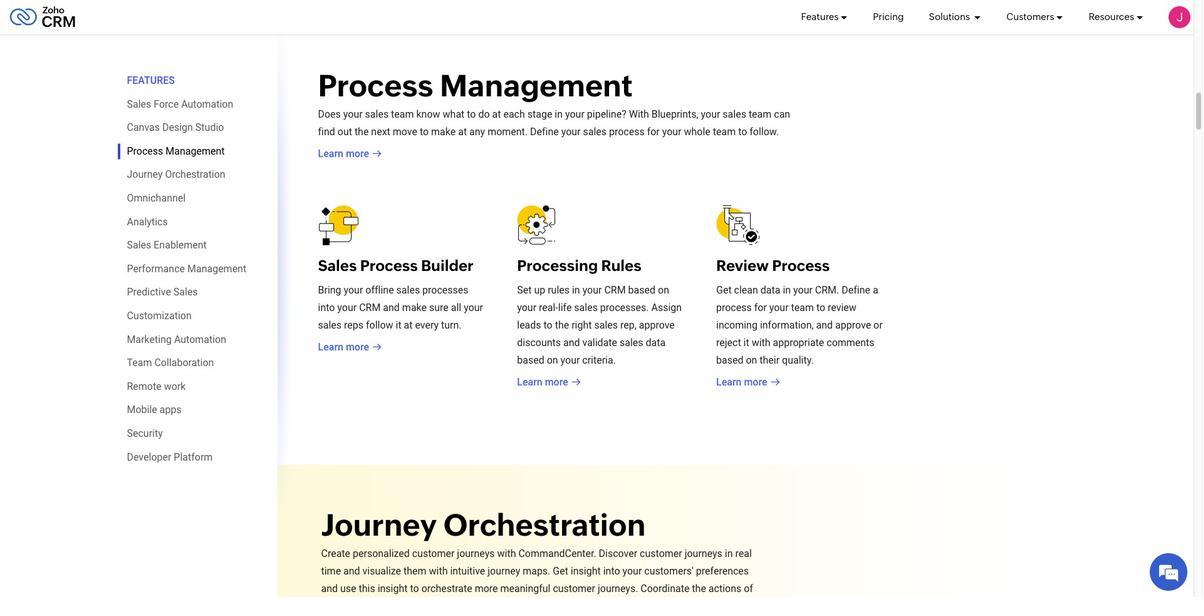 Task type: vqa. For each thing, say whether or not it's contained in the screenshot.
the bottom at
yes



Task type: locate. For each thing, give the bounding box(es) containing it.
1 horizontal spatial with
[[497, 548, 516, 560]]

sales up validate
[[594, 319, 618, 331]]

process up the incoming
[[716, 302, 752, 314]]

orchestration for journey orchestration create personalized customer journeys with commandcenter. discover customer journeys in real time and visualize them with intuitive journey maps. get insight into your customers' preferences and use this insight to orchestrate more meaningful customer journeys. coordinate the actions 
[[444, 508, 646, 543]]

it
[[396, 319, 401, 331], [744, 337, 749, 349]]

the inside journey orchestration create personalized customer journeys with commandcenter. discover customer journeys in real time and visualize them with intuitive journey maps. get insight into your customers' preferences and use this insight to orchestrate more meaningful customer journeys. coordinate the actions
[[692, 583, 706, 595]]

and down right
[[563, 337, 580, 349]]

orchestration inside journey orchestration create personalized customer journeys with commandcenter. discover customer journeys in real time and visualize them with intuitive journey maps. get insight into your customers' preferences and use this insight to orchestrate more meaningful customer journeys. coordinate the actions
[[444, 508, 646, 543]]

commandcenter.
[[519, 548, 596, 560]]

2 vertical spatial at
[[404, 319, 413, 331]]

0 horizontal spatial on
[[547, 354, 558, 366]]

automation up collaboration in the left of the page
[[174, 334, 226, 346]]

1 vertical spatial it
[[744, 337, 749, 349]]

management for process management
[[166, 145, 225, 157]]

1 horizontal spatial for
[[754, 302, 767, 314]]

make inside the bring your offline sales processes into your crm and make sure all your sales reps follow it at every turn.
[[402, 302, 427, 314]]

process inside get clean data in your crm. define a process for your team to review incoming information, and approve or reject it with appropriate comments based on their quality.
[[716, 302, 752, 314]]

define inside process management does your sales team know what to do at each stage in your pipeline? with blueprints, your sales team can find out the next move to make at any moment. define your sales process for your whole team to follow.
[[530, 126, 559, 138]]

learn more link down their
[[716, 375, 780, 390]]

more down reps
[[346, 341, 369, 353]]

1 vertical spatial orchestration
[[444, 508, 646, 543]]

learn more link
[[318, 146, 382, 161], [318, 340, 382, 355], [517, 375, 581, 390], [716, 375, 780, 390]]

0 vertical spatial management
[[440, 68, 633, 103]]

on up assign
[[658, 284, 669, 296]]

in inside get clean data in your crm. define a process for your team to review incoming information, and approve or reject it with appropriate comments based on their quality.
[[783, 284, 791, 296]]

1 horizontal spatial into
[[603, 566, 620, 578]]

on down discounts
[[547, 354, 558, 366]]

0 vertical spatial automation
[[181, 98, 233, 110]]

1 vertical spatial define
[[842, 284, 870, 296]]

learn down reject
[[716, 376, 742, 388]]

0 horizontal spatial the
[[355, 126, 369, 138]]

sales
[[365, 108, 389, 120], [723, 108, 746, 120], [583, 126, 607, 138], [396, 284, 420, 296], [574, 302, 598, 314], [318, 319, 342, 331], [594, 319, 618, 331], [620, 337, 643, 349]]

with
[[752, 337, 771, 349], [497, 548, 516, 560], [429, 566, 448, 578]]

get left clean
[[716, 284, 732, 296]]

blueprints,
[[652, 108, 698, 120]]

at left every at the bottom
[[404, 319, 413, 331]]

features
[[801, 12, 839, 22]]

mobile apps
[[127, 404, 182, 416]]

into down bring
[[318, 302, 335, 314]]

0 vertical spatial with
[[752, 337, 771, 349]]

in
[[555, 108, 563, 120], [572, 284, 580, 296], [783, 284, 791, 296], [725, 548, 733, 560]]

0 horizontal spatial journeys
[[457, 548, 495, 560]]

insight down visualize
[[378, 583, 408, 595]]

customers'
[[644, 566, 694, 578]]

0 vertical spatial journey
[[127, 169, 163, 181]]

crm inside the bring your offline sales processes into your crm and make sure all your sales reps follow it at every turn.
[[359, 302, 381, 314]]

the left "actions"
[[692, 583, 706, 595]]

to down them
[[410, 583, 419, 595]]

more down discounts
[[545, 376, 568, 388]]

the right out
[[355, 126, 369, 138]]

sales down analytics
[[127, 239, 151, 251]]

orchestration up the commandcenter.
[[444, 508, 646, 543]]

for down clean
[[754, 302, 767, 314]]

process inside process management does your sales team know what to do at each stage in your pipeline? with blueprints, your sales team can find out the next move to make at any moment. define your sales process for your whole team to follow.
[[609, 126, 645, 138]]

learn down bring
[[318, 341, 343, 353]]

builder
[[421, 257, 474, 274]]

it right reject
[[744, 337, 749, 349]]

collaboration
[[154, 357, 214, 369]]

1 horizontal spatial get
[[716, 284, 732, 296]]

it inside the bring your offline sales processes into your crm and make sure all your sales reps follow it at every turn.
[[396, 319, 401, 331]]

crm inside the set up rules in your crm based on your real-life sales processes. assign leads to the right sales rep, approve discounts and validate sales data based on your criteria.
[[604, 284, 626, 296]]

crm up follow at the left of the page
[[359, 302, 381, 314]]

0 vertical spatial orchestration
[[165, 169, 225, 181]]

define down stage
[[530, 126, 559, 138]]

in right the "rules"
[[572, 284, 580, 296]]

0 vertical spatial make
[[431, 126, 456, 138]]

1 approve from the left
[[639, 319, 675, 331]]

at inside the bring your offline sales processes into your crm and make sure all your sales reps follow it at every turn.
[[404, 319, 413, 331]]

1 vertical spatial get
[[553, 566, 568, 578]]

moment.
[[488, 126, 528, 138]]

intuitive
[[450, 566, 485, 578]]

process management
[[127, 145, 225, 157]]

features
[[127, 75, 175, 86]]

at left any
[[458, 126, 467, 138]]

and down 'review'
[[816, 319, 833, 331]]

and up "use"
[[343, 566, 360, 578]]

sales up right
[[574, 302, 598, 314]]

1 horizontal spatial crm
[[604, 284, 626, 296]]

team
[[391, 108, 414, 120], [749, 108, 772, 120], [713, 126, 736, 138], [791, 302, 814, 314]]

journey for journey orchestration create personalized customer journeys with commandcenter. discover customer journeys in real time and visualize them with intuitive journey maps. get insight into your customers' preferences and use this insight to orchestrate more meaningful customer journeys. coordinate the actions 
[[321, 508, 437, 543]]

this
[[359, 583, 375, 595]]

customer up customers'
[[640, 548, 682, 560]]

0 vertical spatial the
[[355, 126, 369, 138]]

1 vertical spatial into
[[603, 566, 620, 578]]

to left do
[[467, 108, 476, 120]]

0 vertical spatial define
[[530, 126, 559, 138]]

and
[[383, 302, 400, 314], [816, 319, 833, 331], [563, 337, 580, 349], [343, 566, 360, 578], [321, 583, 338, 595]]

0 vertical spatial at
[[492, 108, 501, 120]]

2 approve from the left
[[835, 319, 871, 331]]

validate
[[582, 337, 617, 349]]

orchestration down 'process management'
[[165, 169, 225, 181]]

1 horizontal spatial define
[[842, 284, 870, 296]]

right
[[572, 319, 592, 331]]

in right stage
[[555, 108, 563, 120]]

for inside process management does your sales team know what to do at each stage in your pipeline? with blueprints, your sales team can find out the next move to make at any moment. define your sales process for your whole team to follow.
[[647, 126, 660, 138]]

orchestrate
[[422, 583, 472, 595]]

2 horizontal spatial with
[[752, 337, 771, 349]]

work
[[164, 381, 186, 393]]

studio
[[195, 122, 224, 134]]

the down the "life"
[[555, 319, 569, 331]]

0 horizontal spatial crm
[[359, 302, 381, 314]]

journeys
[[457, 548, 495, 560], [685, 548, 722, 560]]

team up the information,
[[791, 302, 814, 314]]

sales up next
[[365, 108, 389, 120]]

customer up them
[[412, 548, 455, 560]]

1 vertical spatial make
[[402, 302, 427, 314]]

to left follow.
[[738, 126, 747, 138]]

customers
[[1007, 12, 1054, 22]]

into inside journey orchestration create personalized customer journeys with commandcenter. discover customer journeys in real time and visualize them with intuitive journey maps. get insight into your customers' preferences and use this insight to orchestrate more meaningful customer journeys. coordinate the actions
[[603, 566, 620, 578]]

sales up canvas
[[127, 98, 151, 110]]

data down assign
[[646, 337, 666, 349]]

learn more link down out
[[318, 146, 382, 161]]

at right do
[[492, 108, 501, 120]]

crm.
[[815, 284, 839, 296]]

in inside journey orchestration create personalized customer journeys with commandcenter. discover customer journeys in real time and visualize them with intuitive journey maps. get insight into your customers' preferences and use this insight to orchestrate more meaningful customer journeys. coordinate the actions
[[725, 548, 733, 560]]

set
[[517, 284, 532, 296]]

1 horizontal spatial it
[[744, 337, 749, 349]]

solutions
[[929, 12, 972, 22]]

pricing
[[873, 12, 904, 22]]

1 horizontal spatial orchestration
[[444, 508, 646, 543]]

journey inside journey orchestration create personalized customer journeys with commandcenter. discover customer journeys in real time and visualize them with intuitive journey maps. get insight into your customers' preferences and use this insight to orchestrate more meaningful customer journeys. coordinate the actions
[[321, 508, 437, 543]]

sales for sales force automation
[[127, 98, 151, 110]]

get down the commandcenter.
[[553, 566, 568, 578]]

into inside the bring your offline sales processes into your crm and make sure all your sales reps follow it at every turn.
[[318, 302, 335, 314]]

sales down the pipeline?
[[583, 126, 607, 138]]

learn more link down reps
[[318, 340, 382, 355]]

0 vertical spatial data
[[761, 284, 780, 296]]

process inside process management does your sales team know what to do at each stage in your pipeline? with blueprints, your sales team can find out the next move to make at any moment. define your sales process for your whole team to follow.
[[318, 68, 433, 103]]

based down reject
[[716, 354, 744, 366]]

0 vertical spatial for
[[647, 126, 660, 138]]

learn more link down discounts
[[517, 375, 581, 390]]

0 horizontal spatial it
[[396, 319, 401, 331]]

performance
[[127, 263, 185, 275]]

management down studio
[[166, 145, 225, 157]]

define inside get clean data in your crm. define a process for your team to review incoming information, and approve or reject it with appropriate comments based on their quality.
[[842, 284, 870, 296]]

canvas
[[127, 122, 160, 134]]

0 horizontal spatial journey
[[127, 169, 163, 181]]

into up journeys.
[[603, 566, 620, 578]]

solutions link
[[929, 0, 981, 34]]

approve inside get clean data in your crm. define a process for your team to review incoming information, and approve or reject it with appropriate comments based on their quality.
[[835, 319, 871, 331]]

management for performance management
[[187, 263, 246, 275]]

approve inside the set up rules in your crm based on your real-life sales processes. assign leads to the right sales rep, approve discounts and validate sales data based on your criteria.
[[639, 319, 675, 331]]

journeys up intuitive
[[457, 548, 495, 560]]

learn
[[318, 148, 343, 159], [318, 341, 343, 353], [517, 376, 542, 388], [716, 376, 742, 388]]

2 vertical spatial the
[[692, 583, 706, 595]]

learn more down out
[[318, 148, 369, 159]]

does
[[318, 108, 341, 120]]

processing
[[517, 257, 598, 274]]

sales left 'can'
[[723, 108, 746, 120]]

0 vertical spatial insight
[[571, 566, 601, 578]]

0 horizontal spatial at
[[404, 319, 413, 331]]

sales for sales enablement
[[127, 239, 151, 251]]

management inside process management does your sales team know what to do at each stage in your pipeline? with blueprints, your sales team can find out the next move to make at any moment. define your sales process for your whole team to follow.
[[440, 68, 633, 103]]

management for process management does your sales team know what to do at each stage in your pipeline? with blueprints, your sales team can find out the next move to make at any moment. define your sales process for your whole team to follow.
[[440, 68, 633, 103]]

0 vertical spatial into
[[318, 302, 335, 314]]

process
[[318, 68, 433, 103], [127, 145, 163, 157], [360, 257, 418, 274], [772, 257, 830, 274]]

more down their
[[744, 376, 767, 388]]

process down with
[[609, 126, 645, 138]]

rules
[[601, 257, 641, 274]]

journey up omnichannel
[[127, 169, 163, 181]]

journeys.
[[598, 583, 638, 595]]

learn more down discounts
[[517, 376, 568, 388]]

1 vertical spatial for
[[754, 302, 767, 314]]

management up stage
[[440, 68, 633, 103]]

follow.
[[750, 126, 779, 138]]

to down real- at the bottom of the page
[[544, 319, 553, 331]]

1 vertical spatial the
[[555, 319, 569, 331]]

learn more down reps
[[318, 341, 369, 353]]

0 horizontal spatial insight
[[378, 583, 408, 595]]

1 horizontal spatial journey
[[321, 508, 437, 543]]

get inside journey orchestration create personalized customer journeys with commandcenter. discover customer journeys in real time and visualize them with intuitive journey maps. get insight into your customers' preferences and use this insight to orchestrate more meaningful customer journeys. coordinate the actions
[[553, 566, 568, 578]]

for
[[647, 126, 660, 138], [754, 302, 767, 314]]

with up their
[[752, 337, 771, 349]]

to down crm.
[[816, 302, 825, 314]]

process up next
[[318, 68, 433, 103]]

with up orchestrate
[[429, 566, 448, 578]]

learn for review
[[716, 376, 742, 388]]

make up every at the bottom
[[402, 302, 427, 314]]

1 vertical spatial data
[[646, 337, 666, 349]]

0 vertical spatial it
[[396, 319, 401, 331]]

1 vertical spatial crm
[[359, 302, 381, 314]]

data right clean
[[761, 284, 780, 296]]

team right whole
[[713, 126, 736, 138]]

get
[[716, 284, 732, 296], [553, 566, 568, 578]]

to down know
[[420, 126, 429, 138]]

on inside get clean data in your crm. define a process for your team to review incoming information, and approve or reject it with appropriate comments based on their quality.
[[746, 354, 757, 366]]

at
[[492, 108, 501, 120], [458, 126, 467, 138], [404, 319, 413, 331]]

more down journey
[[475, 583, 498, 595]]

2 horizontal spatial the
[[692, 583, 706, 595]]

customer down the commandcenter.
[[553, 583, 595, 595]]

management down enablement
[[187, 263, 246, 275]]

based inside get clean data in your crm. define a process for your team to review incoming information, and approve or reject it with appropriate comments based on their quality.
[[716, 354, 744, 366]]

review
[[828, 302, 857, 314]]

your inside journey orchestration create personalized customer journeys with commandcenter. discover customer journeys in real time and visualize them with intuitive journey maps. get insight into your customers' preferences and use this insight to orchestrate more meaningful customer journeys. coordinate the actions
[[623, 566, 642, 578]]

it inside get clean data in your crm. define a process for your team to review incoming information, and approve or reject it with appropriate comments based on their quality.
[[744, 337, 749, 349]]

1 horizontal spatial the
[[555, 319, 569, 331]]

team inside get clean data in your crm. define a process for your team to review incoming information, and approve or reject it with appropriate comments based on their quality.
[[791, 302, 814, 314]]

learn more for sales
[[318, 341, 369, 353]]

and inside get clean data in your crm. define a process for your team to review incoming information, and approve or reject it with appropriate comments based on their quality.
[[816, 319, 833, 331]]

a
[[873, 284, 878, 296]]

0 horizontal spatial get
[[553, 566, 568, 578]]

1 vertical spatial journey
[[321, 508, 437, 543]]

journeys up preferences
[[685, 548, 722, 560]]

and down time
[[321, 583, 338, 595]]

0 horizontal spatial approve
[[639, 319, 675, 331]]

set up rules in your crm based on your real-life sales processes. assign leads to the right sales rep, approve discounts and validate sales data based on your criteria.
[[517, 284, 682, 366]]

0 horizontal spatial orchestration
[[165, 169, 225, 181]]

0 horizontal spatial data
[[646, 337, 666, 349]]

1 horizontal spatial journeys
[[685, 548, 722, 560]]

2 horizontal spatial customer
[[640, 548, 682, 560]]

based down discounts
[[517, 354, 544, 366]]

approve down assign
[[639, 319, 675, 331]]

0 horizontal spatial make
[[402, 302, 427, 314]]

1 horizontal spatial data
[[761, 284, 780, 296]]

each
[[503, 108, 525, 120]]

learn more down their
[[716, 376, 767, 388]]

resources link
[[1089, 0, 1144, 34]]

learn down discounts
[[517, 376, 542, 388]]

more
[[346, 148, 369, 159], [346, 341, 369, 353], [545, 376, 568, 388], [744, 376, 767, 388], [475, 583, 498, 595]]

in left real on the right bottom of the page
[[725, 548, 733, 560]]

information,
[[760, 319, 814, 331]]

based up the processes.
[[628, 284, 656, 296]]

crm up the processes.
[[604, 284, 626, 296]]

1 horizontal spatial at
[[458, 126, 467, 138]]

turn.
[[441, 319, 462, 331]]

approve up comments at bottom right
[[835, 319, 871, 331]]

any
[[469, 126, 485, 138]]

on
[[658, 284, 669, 296], [547, 354, 558, 366], [746, 354, 757, 366]]

2 horizontal spatial on
[[746, 354, 757, 366]]

processing rules
[[517, 257, 641, 274]]

and inside the bring your offline sales processes into your crm and make sure all your sales reps follow it at every turn.
[[383, 302, 400, 314]]

into
[[318, 302, 335, 314], [603, 566, 620, 578]]

journey
[[127, 169, 163, 181], [321, 508, 437, 543]]

your
[[343, 108, 363, 120], [565, 108, 585, 120], [701, 108, 720, 120], [561, 126, 581, 138], [662, 126, 682, 138], [344, 284, 363, 296], [583, 284, 602, 296], [793, 284, 813, 296], [337, 302, 357, 314], [464, 302, 483, 314], [517, 302, 536, 314], [769, 302, 789, 314], [561, 354, 580, 366], [623, 566, 642, 578]]

2 vertical spatial management
[[187, 263, 246, 275]]

1 horizontal spatial customer
[[553, 583, 595, 595]]

2 horizontal spatial based
[[716, 354, 744, 366]]

0 vertical spatial crm
[[604, 284, 626, 296]]

2 vertical spatial with
[[429, 566, 448, 578]]

it right follow at the left of the page
[[396, 319, 401, 331]]

1 vertical spatial management
[[166, 145, 225, 157]]

developer platform
[[127, 452, 213, 463]]

1 horizontal spatial approve
[[835, 319, 871, 331]]

0 horizontal spatial process
[[609, 126, 645, 138]]

journey up personalized
[[321, 508, 437, 543]]

and down offline
[[383, 302, 400, 314]]

quality.
[[782, 354, 814, 366]]

sales up bring
[[318, 257, 357, 274]]

mobile
[[127, 404, 157, 416]]

bring
[[318, 284, 341, 296]]

1 vertical spatial process
[[716, 302, 752, 314]]

more down out
[[346, 148, 369, 159]]

1 horizontal spatial make
[[431, 126, 456, 138]]

insight down the commandcenter.
[[571, 566, 601, 578]]

in inside process management does your sales team know what to do at each stage in your pipeline? with blueprints, your sales team can find out the next move to make at any moment. define your sales process for your whole team to follow.
[[555, 108, 563, 120]]

platform
[[174, 452, 213, 463]]

menu shadow image
[[277, 0, 296, 534]]

make down what
[[431, 126, 456, 138]]

0 horizontal spatial for
[[647, 126, 660, 138]]

for down with
[[647, 126, 660, 138]]

in down the review process
[[783, 284, 791, 296]]

to
[[467, 108, 476, 120], [420, 126, 429, 138], [738, 126, 747, 138], [816, 302, 825, 314], [544, 319, 553, 331], [410, 583, 419, 595]]

define
[[530, 126, 559, 138], [842, 284, 870, 296]]

process
[[609, 126, 645, 138], [716, 302, 752, 314]]

0 vertical spatial get
[[716, 284, 732, 296]]

whole
[[684, 126, 711, 138]]

2 horizontal spatial at
[[492, 108, 501, 120]]

1 horizontal spatial process
[[716, 302, 752, 314]]

on left their
[[746, 354, 757, 366]]

for inside get clean data in your crm. define a process for your team to review incoming information, and approve or reject it with appropriate comments based on their quality.
[[754, 302, 767, 314]]

1 vertical spatial at
[[458, 126, 467, 138]]

learn for processing
[[517, 376, 542, 388]]

management
[[440, 68, 633, 103], [166, 145, 225, 157], [187, 263, 246, 275]]

do
[[478, 108, 490, 120]]

0 vertical spatial process
[[609, 126, 645, 138]]

process up offline
[[360, 257, 418, 274]]

0 horizontal spatial into
[[318, 302, 335, 314]]

clean
[[734, 284, 758, 296]]

0 horizontal spatial define
[[530, 126, 559, 138]]

1 horizontal spatial based
[[628, 284, 656, 296]]



Task type: describe. For each thing, give the bounding box(es) containing it.
bring your offline sales processes into your crm and make sure all your sales reps follow it at every turn.
[[318, 284, 483, 331]]

more for sales
[[346, 341, 369, 353]]

learn more for processing
[[517, 376, 568, 388]]

sales process builder
[[318, 257, 474, 274]]

get inside get clean data in your crm. define a process for your team to review incoming information, and approve or reject it with appropriate comments based on their quality.
[[716, 284, 732, 296]]

review process
[[716, 257, 830, 274]]

discover
[[599, 548, 637, 560]]

team
[[127, 357, 152, 369]]

their
[[760, 354, 780, 366]]

real-
[[539, 302, 558, 314]]

to inside get clean data in your crm. define a process for your team to review incoming information, and approve or reject it with appropriate comments based on their quality.
[[816, 302, 825, 314]]

sales force automation
[[127, 98, 233, 110]]

or
[[874, 319, 883, 331]]

sales for sales process builder
[[318, 257, 357, 274]]

every
[[415, 319, 439, 331]]

review
[[716, 257, 769, 274]]

zoho crm logo image
[[9, 3, 76, 31]]

move
[[393, 126, 417, 138]]

the inside the set up rules in your crm based on your real-life sales processes. assign leads to the right sales rep, approve discounts and validate sales data based on your criteria.
[[555, 319, 569, 331]]

marketing
[[127, 334, 172, 346]]

sales down sales process builder
[[396, 284, 420, 296]]

to inside the set up rules in your crm based on your real-life sales processes. assign leads to the right sales rep, approve discounts and validate sales data based on your criteria.
[[544, 319, 553, 331]]

use
[[340, 583, 356, 595]]

more inside journey orchestration create personalized customer journeys with commandcenter. discover customer journeys in real time and visualize them with intuitive journey maps. get insight into your customers' preferences and use this insight to orchestrate more meaningful customer journeys. coordinate the actions
[[475, 583, 498, 595]]

data inside get clean data in your crm. define a process for your team to review incoming information, and approve or reject it with appropriate comments based on their quality.
[[761, 284, 780, 296]]

comments
[[827, 337, 875, 349]]

visualize
[[363, 566, 401, 578]]

data inside the set up rules in your crm based on your real-life sales processes. assign leads to the right sales rep, approve discounts and validate sales data based on your criteria.
[[646, 337, 666, 349]]

pricing link
[[873, 0, 904, 34]]

with
[[629, 108, 649, 120]]

orchestration for journey orchestration
[[165, 169, 225, 181]]

out
[[338, 126, 352, 138]]

learn for sales
[[318, 341, 343, 353]]

all
[[451, 302, 461, 314]]

more for processing
[[545, 376, 568, 388]]

sales left reps
[[318, 319, 342, 331]]

them
[[404, 566, 426, 578]]

processes.
[[600, 302, 649, 314]]

predictive sales
[[127, 287, 198, 299]]

developer
[[127, 452, 171, 463]]

process management does your sales team know what to do at each stage in your pipeline? with blueprints, your sales team can find out the next move to make at any moment. define your sales process for your whole team to follow.
[[318, 68, 790, 138]]

james peterson image
[[1169, 6, 1191, 28]]

team collaboration
[[127, 357, 214, 369]]

1 horizontal spatial on
[[658, 284, 669, 296]]

team up follow.
[[749, 108, 772, 120]]

life
[[558, 302, 572, 314]]

omnichannel
[[127, 192, 186, 204]]

maps.
[[523, 566, 550, 578]]

sure
[[429, 302, 449, 314]]

follow
[[366, 319, 393, 331]]

learn more for review
[[716, 376, 767, 388]]

marketing automation
[[127, 334, 226, 346]]

appropriate
[[773, 337, 824, 349]]

know
[[416, 108, 440, 120]]

reject
[[716, 337, 741, 349]]

up
[[534, 284, 545, 296]]

remote work
[[127, 381, 186, 393]]

remote
[[127, 381, 161, 393]]

resources
[[1089, 12, 1134, 22]]

learn more link for processing
[[517, 375, 581, 390]]

leads
[[517, 319, 541, 331]]

sales down performance management
[[173, 287, 198, 299]]

1 horizontal spatial insight
[[571, 566, 601, 578]]

stage
[[527, 108, 552, 120]]

enablement
[[154, 239, 207, 251]]

make inside process management does your sales team know what to do at each stage in your pipeline? with blueprints, your sales team can find out the next move to make at any moment. define your sales process for your whole team to follow.
[[431, 126, 456, 138]]

1 vertical spatial automation
[[174, 334, 226, 346]]

sales enablement
[[127, 239, 207, 251]]

can
[[774, 108, 790, 120]]

offline
[[366, 284, 394, 296]]

rep,
[[620, 319, 637, 331]]

0 horizontal spatial based
[[517, 354, 544, 366]]

create
[[321, 548, 350, 560]]

time
[[321, 566, 341, 578]]

sales down rep,
[[620, 337, 643, 349]]

customization
[[127, 310, 192, 322]]

2 journeys from the left
[[685, 548, 722, 560]]

incoming
[[716, 319, 758, 331]]

security
[[127, 428, 163, 440]]

journey for journey orchestration
[[127, 169, 163, 181]]

more for review
[[744, 376, 767, 388]]

force
[[154, 98, 179, 110]]

next
[[371, 126, 390, 138]]

process down canvas
[[127, 145, 163, 157]]

pipeline?
[[587, 108, 627, 120]]

and inside the set up rules in your crm based on your real-life sales processes. assign leads to the right sales rep, approve discounts and validate sales data based on your criteria.
[[563, 337, 580, 349]]

the inside process management does your sales team know what to do at each stage in your pipeline? with blueprints, your sales team can find out the next move to make at any moment. define your sales process for your whole team to follow.
[[355, 126, 369, 138]]

coordinate
[[641, 583, 690, 595]]

to inside journey orchestration create personalized customer journeys with commandcenter. discover customer journeys in real time and visualize them with intuitive journey maps. get insight into your customers' preferences and use this insight to orchestrate more meaningful customer journeys. coordinate the actions
[[410, 583, 419, 595]]

journey orchestration create personalized customer journeys with commandcenter. discover customer journeys in real time and visualize them with intuitive journey maps. get insight into your customers' preferences and use this insight to orchestrate more meaningful customer journeys. coordinate the actions 
[[321, 508, 753, 598]]

real
[[735, 548, 752, 560]]

journey
[[488, 566, 520, 578]]

process up crm.
[[772, 257, 830, 274]]

personalized
[[353, 548, 410, 560]]

learn more link for review
[[716, 375, 780, 390]]

0 horizontal spatial customer
[[412, 548, 455, 560]]

journey orchestration
[[127, 169, 225, 181]]

design
[[162, 122, 193, 134]]

0 horizontal spatial with
[[429, 566, 448, 578]]

1 journeys from the left
[[457, 548, 495, 560]]

features link
[[801, 0, 848, 34]]

in inside the set up rules in your crm based on your real-life sales processes. assign leads to the right sales rep, approve discounts and validate sales data based on your criteria.
[[572, 284, 580, 296]]

learn more link for sales
[[318, 340, 382, 355]]

meaningful
[[500, 583, 551, 595]]

learn down find
[[318, 148, 343, 159]]

find
[[318, 126, 335, 138]]

canvas design studio
[[127, 122, 224, 134]]

with inside get clean data in your crm. define a process for your team to review incoming information, and approve or reject it with appropriate comments based on their quality.
[[752, 337, 771, 349]]

team up move
[[391, 108, 414, 120]]

criteria.
[[582, 354, 616, 366]]

1 vertical spatial with
[[497, 548, 516, 560]]

1 vertical spatial insight
[[378, 583, 408, 595]]

apps
[[160, 404, 182, 416]]

performance management
[[127, 263, 246, 275]]



